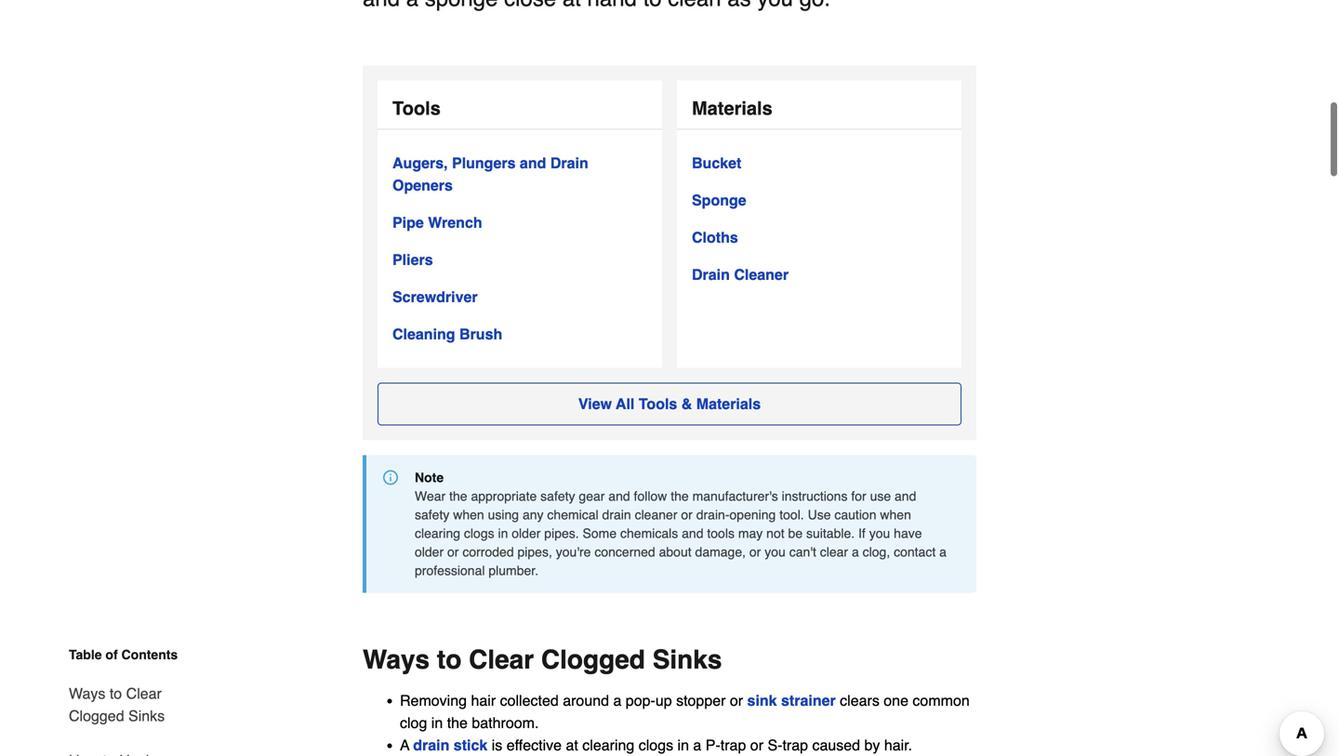 Task type: describe. For each thing, give the bounding box(es) containing it.
chemicals
[[620, 526, 678, 541]]

pliers link
[[393, 249, 433, 271]]

of
[[106, 647, 118, 662]]

you're
[[556, 545, 591, 560]]

by
[[865, 737, 880, 754]]

1 vertical spatial drain
[[692, 266, 730, 283]]

caused
[[813, 737, 861, 754]]

1 vertical spatial tools
[[639, 396, 678, 413]]

the right wear
[[449, 489, 467, 504]]

1 vertical spatial materials
[[697, 396, 761, 413]]

appropriate
[[471, 489, 537, 504]]

screwdriver
[[393, 289, 478, 306]]

cleaner
[[635, 508, 678, 522]]

augers, plungers and drain openers link
[[393, 152, 647, 197]]

is
[[492, 737, 503, 754]]

table of contents
[[69, 647, 178, 662]]

removing hair collected around a pop-up stopper or sink strainer
[[400, 692, 836, 709]]

1 horizontal spatial you
[[869, 526, 890, 541]]

0 vertical spatial materials
[[692, 98, 773, 119]]

cloths link
[[692, 227, 738, 249]]

manufacturer's
[[693, 489, 778, 504]]

be
[[788, 526, 803, 541]]

instructions
[[782, 489, 848, 504]]

follow
[[634, 489, 667, 504]]

clog
[[400, 715, 427, 732]]

or left drain-
[[681, 508, 693, 522]]

or up "professional"
[[447, 545, 459, 560]]

cleaning brush link
[[393, 323, 503, 346]]

opening
[[730, 508, 776, 522]]

at
[[566, 737, 578, 754]]

a down if
[[852, 545, 859, 560]]

bucket link
[[692, 152, 742, 175]]

about
[[659, 545, 692, 560]]

drain-
[[696, 508, 730, 522]]

clear inside ways to clear clogged sinks
[[126, 685, 162, 702]]

cleaning
[[393, 326, 455, 343]]

0 horizontal spatial drain
[[413, 737, 450, 754]]

screwdriver link
[[393, 286, 478, 309]]

all
[[616, 396, 635, 413]]

pipe
[[393, 214, 424, 231]]

have
[[894, 526, 922, 541]]

damage,
[[695, 545, 746, 560]]

or left 's-'
[[751, 737, 764, 754]]

a left pop-
[[613, 692, 622, 709]]

&
[[682, 396, 692, 413]]

drain inside 'augers, plungers and drain openers'
[[551, 155, 589, 172]]

2 when from the left
[[880, 508, 912, 522]]

view all tools & materials
[[579, 396, 761, 413]]

strainer
[[781, 692, 836, 709]]

and right the use
[[895, 489, 917, 504]]

clearing inside note wear the appropriate safety gear and follow the manufacturer's instructions for use and safety when using any chemical drain cleaner or drain-opening tool. use caution when clearing clogs in older pipes. some chemicals and tools may not be suitable. if you have older or corroded pipes, you're concerned about damage, or you can't clear a clog, contact a professional plumber.
[[415, 526, 461, 541]]

cleaner
[[734, 266, 789, 283]]

corroded
[[463, 545, 514, 560]]

pipe wrench
[[393, 214, 482, 231]]

hair
[[471, 692, 496, 709]]

if
[[859, 526, 866, 541]]

drain cleaner
[[692, 266, 789, 283]]

table of contents element
[[54, 646, 193, 756]]

not
[[767, 526, 785, 541]]

wear
[[415, 489, 446, 504]]

using
[[488, 508, 519, 522]]

in inside 'clears one common clog in the bathroom.'
[[431, 715, 443, 732]]

drain stick link
[[413, 737, 488, 754]]

sink
[[748, 692, 777, 709]]

pipe wrench link
[[393, 212, 482, 234]]

pop-
[[626, 692, 656, 709]]

use
[[808, 508, 831, 522]]

bucket
[[692, 155, 742, 172]]

ways inside ways to clear clogged sinks
[[69, 685, 106, 702]]

suitable.
[[807, 526, 855, 541]]

openers
[[393, 177, 453, 194]]

chemical
[[547, 508, 599, 522]]

stopper
[[676, 692, 726, 709]]

wrench
[[428, 214, 482, 231]]

contact
[[894, 545, 936, 560]]

0 vertical spatial tools
[[393, 98, 441, 119]]

hair.
[[885, 737, 913, 754]]

some
[[583, 526, 617, 541]]

a
[[400, 737, 410, 754]]

removing
[[400, 692, 467, 709]]

a drain stick is effective at clearing clogs in a p-trap or s-trap caused by hair.
[[400, 737, 913, 754]]

2 trap from the left
[[783, 737, 808, 754]]

clog,
[[863, 545, 890, 560]]

up
[[656, 692, 672, 709]]



Task type: vqa. For each thing, say whether or not it's contained in the screenshot.
the topmost Dishwasher
no



Task type: locate. For each thing, give the bounding box(es) containing it.
0 horizontal spatial in
[[431, 715, 443, 732]]

the right follow
[[671, 489, 689, 504]]

1 horizontal spatial to
[[437, 645, 462, 675]]

1 horizontal spatial ways
[[363, 645, 430, 675]]

the inside 'clears one common clog in the bathroom.'
[[447, 715, 468, 732]]

caution
[[835, 508, 877, 522]]

clogs up "corroded"
[[464, 526, 495, 541]]

0 horizontal spatial clearing
[[415, 526, 461, 541]]

in left p-
[[678, 737, 689, 754]]

ways down table
[[69, 685, 106, 702]]

0 vertical spatial sinks
[[653, 645, 722, 675]]

clogged inside table of contents element
[[69, 707, 124, 725]]

to inside ways to clear clogged sinks
[[110, 685, 122, 702]]

0 vertical spatial clogs
[[464, 526, 495, 541]]

drain right the a at left
[[413, 737, 450, 754]]

1 vertical spatial clear
[[126, 685, 162, 702]]

older
[[512, 526, 541, 541], [415, 545, 444, 560]]

0 horizontal spatial drain
[[551, 155, 589, 172]]

1 vertical spatial in
[[431, 715, 443, 732]]

cleaning brush
[[393, 326, 503, 343]]

0 vertical spatial older
[[512, 526, 541, 541]]

0 horizontal spatial ways
[[69, 685, 106, 702]]

one
[[884, 692, 909, 709]]

0 vertical spatial you
[[869, 526, 890, 541]]

info image
[[383, 470, 398, 485]]

in down using on the left of page
[[498, 526, 508, 541]]

augers,
[[393, 155, 448, 172]]

1 horizontal spatial clogged
[[541, 645, 646, 675]]

augers, plungers and drain openers
[[393, 155, 589, 194]]

contents
[[121, 647, 178, 662]]

you right if
[[869, 526, 890, 541]]

safety down wear
[[415, 508, 450, 522]]

to up removing
[[437, 645, 462, 675]]

or
[[681, 508, 693, 522], [447, 545, 459, 560], [750, 545, 761, 560], [730, 692, 743, 709], [751, 737, 764, 754]]

materials
[[692, 98, 773, 119], [697, 396, 761, 413]]

pliers
[[393, 251, 433, 269]]

trap left caused
[[783, 737, 808, 754]]

ways up removing
[[363, 645, 430, 675]]

in down removing
[[431, 715, 443, 732]]

1 vertical spatial clearing
[[583, 737, 635, 754]]

drain down cloths link at right top
[[692, 266, 730, 283]]

1 horizontal spatial tools
[[639, 396, 678, 413]]

1 horizontal spatial safety
[[541, 489, 575, 504]]

1 horizontal spatial in
[[498, 526, 508, 541]]

plungers
[[452, 155, 516, 172]]

1 horizontal spatial ways to clear clogged sinks
[[363, 645, 722, 675]]

1 when from the left
[[453, 508, 484, 522]]

0 vertical spatial in
[[498, 526, 508, 541]]

s-
[[768, 737, 783, 754]]

table
[[69, 647, 102, 662]]

1 vertical spatial safety
[[415, 508, 450, 522]]

1 horizontal spatial trap
[[783, 737, 808, 754]]

0 horizontal spatial sinks
[[128, 707, 165, 725]]

1 horizontal spatial older
[[512, 526, 541, 541]]

or left sink
[[730, 692, 743, 709]]

sinks
[[653, 645, 722, 675], [128, 707, 165, 725]]

tools left &
[[639, 396, 678, 413]]

1 horizontal spatial sinks
[[653, 645, 722, 675]]

0 horizontal spatial ways to clear clogged sinks
[[69, 685, 165, 725]]

sink strainer link
[[748, 692, 836, 709]]

when left using on the left of page
[[453, 508, 484, 522]]

and up about
[[682, 526, 704, 541]]

and
[[520, 155, 546, 172], [609, 489, 630, 504], [895, 489, 917, 504], [682, 526, 704, 541]]

clogs
[[464, 526, 495, 541], [639, 737, 674, 754]]

0 horizontal spatial older
[[415, 545, 444, 560]]

0 vertical spatial clogged
[[541, 645, 646, 675]]

ways to clear clogged sinks down of
[[69, 685, 165, 725]]

2 vertical spatial in
[[678, 737, 689, 754]]

cloths
[[692, 229, 738, 246]]

professional
[[415, 563, 485, 578]]

sponge
[[692, 192, 747, 209]]

1 trap from the left
[[721, 737, 746, 754]]

1 horizontal spatial when
[[880, 508, 912, 522]]

effective
[[507, 737, 562, 754]]

drain up some
[[602, 508, 631, 522]]

drain cleaner link
[[692, 264, 789, 286]]

0 vertical spatial drain
[[551, 155, 589, 172]]

materials right &
[[697, 396, 761, 413]]

clearing right at
[[583, 737, 635, 754]]

in
[[498, 526, 508, 541], [431, 715, 443, 732], [678, 737, 689, 754]]

tools up augers,
[[393, 98, 441, 119]]

note wear the appropriate safety gear and follow the manufacturer's instructions for use and safety when using any chemical drain cleaner or drain-opening tool. use caution when clearing clogs in older pipes. some chemicals and tools may not be suitable. if you have older or corroded pipes, you're concerned about damage, or you can't clear a clog, contact a professional plumber.
[[415, 470, 947, 578]]

a right "contact"
[[940, 545, 947, 560]]

sinks inside ways to clear clogged sinks
[[128, 707, 165, 725]]

ways to clear clogged sinks inside table of contents element
[[69, 685, 165, 725]]

2 horizontal spatial in
[[678, 737, 689, 754]]

trap left 's-'
[[721, 737, 746, 754]]

in inside note wear the appropriate safety gear and follow the manufacturer's instructions for use and safety when using any chemical drain cleaner or drain-opening tool. use caution when clearing clogs in older pipes. some chemicals and tools may not be suitable. if you have older or corroded pipes, you're concerned about damage, or you can't clear a clog, contact a professional plumber.
[[498, 526, 508, 541]]

0 horizontal spatial tools
[[393, 98, 441, 119]]

and right gear
[[609, 489, 630, 504]]

a left p-
[[693, 737, 702, 754]]

pipes,
[[518, 545, 552, 560]]

1 vertical spatial ways to clear clogged sinks
[[69, 685, 165, 725]]

clogs inside note wear the appropriate safety gear and follow the manufacturer's instructions for use and safety when using any chemical drain cleaner or drain-opening tool. use caution when clearing clogs in older pipes. some chemicals and tools may not be suitable. if you have older or corroded pipes, you're concerned about damage, or you can't clear a clog, contact a professional plumber.
[[464, 526, 495, 541]]

1 vertical spatial sinks
[[128, 707, 165, 725]]

when up have
[[880, 508, 912, 522]]

clears one common clog in the bathroom.
[[400, 692, 970, 732]]

common
[[913, 692, 970, 709]]

to
[[437, 645, 462, 675], [110, 685, 122, 702]]

for
[[851, 489, 867, 504]]

0 vertical spatial ways to clear clogged sinks
[[363, 645, 722, 675]]

and right plungers
[[520, 155, 546, 172]]

0 vertical spatial clear
[[469, 645, 534, 675]]

0 horizontal spatial clear
[[126, 685, 162, 702]]

tools
[[707, 526, 735, 541]]

0 horizontal spatial clogs
[[464, 526, 495, 541]]

0 vertical spatial drain
[[602, 508, 631, 522]]

around
[[563, 692, 609, 709]]

older down any
[[512, 526, 541, 541]]

drain inside note wear the appropriate safety gear and follow the manufacturer's instructions for use and safety when using any chemical drain cleaner or drain-opening tool. use caution when clearing clogs in older pipes. some chemicals and tools may not be suitable. if you have older or corroded pipes, you're concerned about damage, or you can't clear a clog, contact a professional plumber.
[[602, 508, 631, 522]]

0 vertical spatial clearing
[[415, 526, 461, 541]]

1 horizontal spatial clear
[[469, 645, 534, 675]]

0 horizontal spatial you
[[765, 545, 786, 560]]

to down of
[[110, 685, 122, 702]]

use
[[870, 489, 891, 504]]

0 horizontal spatial safety
[[415, 508, 450, 522]]

0 horizontal spatial when
[[453, 508, 484, 522]]

safety up chemical
[[541, 489, 575, 504]]

materials up bucket
[[692, 98, 773, 119]]

1 vertical spatial ways
[[69, 685, 106, 702]]

trap
[[721, 737, 746, 754], [783, 737, 808, 754]]

1 vertical spatial drain
[[413, 737, 450, 754]]

1 vertical spatial older
[[415, 545, 444, 560]]

1 horizontal spatial clogs
[[639, 737, 674, 754]]

drain right plungers
[[551, 155, 589, 172]]

clearing down wear
[[415, 526, 461, 541]]

clogs down 'clears one common clog in the bathroom.'
[[639, 737, 674, 754]]

tools
[[393, 98, 441, 119], [639, 396, 678, 413]]

a
[[852, 545, 859, 560], [940, 545, 947, 560], [613, 692, 622, 709], [693, 737, 702, 754]]

clear up hair
[[469, 645, 534, 675]]

pipes.
[[544, 526, 579, 541]]

ways to clear clogged sinks up collected on the left bottom
[[363, 645, 722, 675]]

sinks up "stopper"
[[653, 645, 722, 675]]

collected
[[500, 692, 559, 709]]

may
[[738, 526, 763, 541]]

tool.
[[780, 508, 804, 522]]

0 vertical spatial ways
[[363, 645, 430, 675]]

any
[[523, 508, 544, 522]]

clogged
[[541, 645, 646, 675], [69, 707, 124, 725]]

sinks down "contents"
[[128, 707, 165, 725]]

0 horizontal spatial to
[[110, 685, 122, 702]]

safety
[[541, 489, 575, 504], [415, 508, 450, 522]]

clear
[[469, 645, 534, 675], [126, 685, 162, 702]]

1 vertical spatial to
[[110, 685, 122, 702]]

drain
[[602, 508, 631, 522], [413, 737, 450, 754]]

concerned
[[595, 545, 656, 560]]

clears
[[840, 692, 880, 709]]

when
[[453, 508, 484, 522], [880, 508, 912, 522]]

older up "professional"
[[415, 545, 444, 560]]

clear
[[820, 545, 848, 560]]

1 vertical spatial clogged
[[69, 707, 124, 725]]

and inside 'augers, plungers and drain openers'
[[520, 155, 546, 172]]

1 vertical spatial clogs
[[639, 737, 674, 754]]

p-
[[706, 737, 721, 754]]

0 vertical spatial to
[[437, 645, 462, 675]]

0 horizontal spatial trap
[[721, 737, 746, 754]]

view
[[579, 396, 612, 413]]

stick
[[454, 737, 488, 754]]

plumber.
[[489, 563, 539, 578]]

brush
[[460, 326, 503, 343]]

you down not
[[765, 545, 786, 560]]

bathroom.
[[472, 715, 539, 732]]

sponge link
[[692, 189, 747, 212]]

0 vertical spatial safety
[[541, 489, 575, 504]]

clogged up around
[[541, 645, 646, 675]]

1 horizontal spatial clearing
[[583, 737, 635, 754]]

1 vertical spatial you
[[765, 545, 786, 560]]

ways
[[363, 645, 430, 675], [69, 685, 106, 702]]

note
[[415, 470, 444, 485]]

the up "drain stick" link
[[447, 715, 468, 732]]

1 horizontal spatial drain
[[692, 266, 730, 283]]

clogged down table
[[69, 707, 124, 725]]

or down may
[[750, 545, 761, 560]]

1 horizontal spatial drain
[[602, 508, 631, 522]]

clearing
[[415, 526, 461, 541], [583, 737, 635, 754]]

0 horizontal spatial clogged
[[69, 707, 124, 725]]

clear down "contents"
[[126, 685, 162, 702]]

can't
[[789, 545, 817, 560]]

gear
[[579, 489, 605, 504]]



